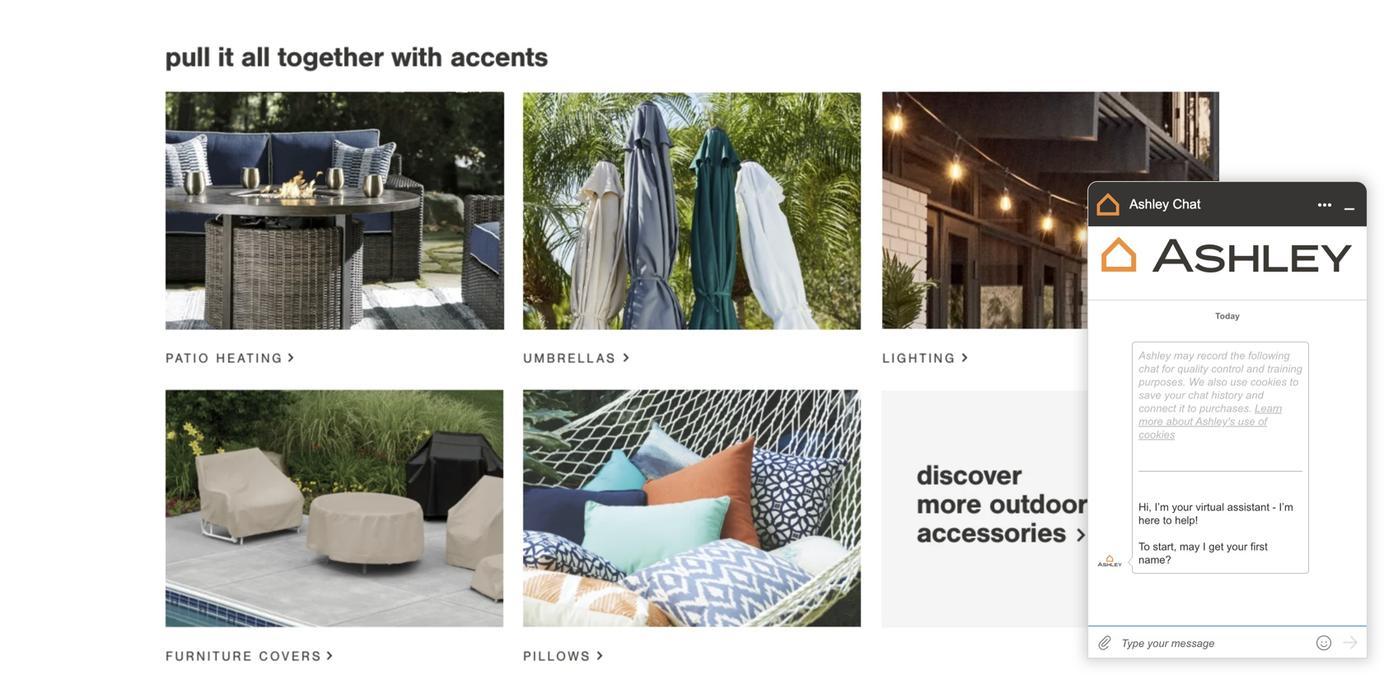Task type: vqa. For each thing, say whether or not it's contained in the screenshot.
Shop In Stock link
no



Task type: locate. For each thing, give the bounding box(es) containing it.
cookies
[[1251, 376, 1287, 389], [1139, 429, 1175, 441]]

i'm right the hi,
[[1155, 502, 1169, 514]]

0 horizontal spatial i'm
[[1155, 502, 1169, 514]]

1 i'm from the left
[[1155, 502, 1169, 514]]

learn more about ashley's use of cookies link
[[1139, 403, 1283, 441]]

0 vertical spatial ashley
[[1130, 197, 1170, 212]]

purchases.
[[1200, 403, 1252, 415]]

following
[[1249, 350, 1290, 362]]

1 vertical spatial use
[[1238, 416, 1256, 428]]

connect
[[1139, 403, 1177, 415]]

ashley for ashley may record the following chat for quality control and training purposes. we also use cookies to save your chat history and connect it to purchases.
[[1139, 350, 1171, 362]]

to right it
[[1188, 403, 1197, 415]]

ashley
[[1130, 197, 1170, 212], [1139, 350, 1171, 362]]

1 vertical spatial cookies
[[1139, 429, 1175, 441]]

existing order
[[1126, 515, 1207, 532]]

log
[[1089, 309, 1367, 575]]

0 vertical spatial cookies
[[1251, 376, 1287, 389]]

0 horizontal spatial chat
[[1139, 363, 1159, 375]]

1 horizontal spatial i'm
[[1280, 502, 1294, 514]]

your inside the to start, may i get your first name?
[[1227, 541, 1248, 553]]

i'm right '-'
[[1280, 502, 1294, 514]]

use left of
[[1238, 416, 1256, 428]]

1 vertical spatial your
[[1172, 502, 1193, 514]]

chat up "purposes."
[[1139, 363, 1159, 375]]

it
[[1180, 403, 1185, 415]]

1 horizontal spatial cookies
[[1251, 376, 1287, 389]]

your inside ashley may record the following chat for quality control and training purposes. we also use cookies to save your chat history and connect it to purchases.
[[1165, 389, 1186, 402]]

list
[[1089, 340, 1367, 575]]

log inside chat window "dialog"
[[1089, 309, 1367, 575]]

chat down we
[[1188, 389, 1209, 402]]

chat
[[1139, 363, 1159, 375], [1188, 389, 1209, 402]]

1 vertical spatial to
[[1188, 403, 1197, 415]]

2 horizontal spatial to
[[1290, 376, 1299, 389]]

ashley chat heading
[[1130, 197, 1201, 212]]

learn
[[1255, 403, 1283, 415]]

2 i'm from the left
[[1280, 502, 1294, 514]]

and up learn
[[1246, 389, 1264, 402]]

more
[[1139, 416, 1163, 428]]

ashley inside heading
[[1130, 197, 1170, 212]]

ashley for ashley chat
[[1130, 197, 1170, 212]]

ashley may record the following chat for quality control and training purposes. we also use cookies to save your chat history and connect it to purchases.
[[1139, 350, 1303, 415]]

1 vertical spatial chat
[[1188, 389, 1209, 402]]

0 horizontal spatial cookies
[[1139, 429, 1175, 441]]

your right get
[[1227, 541, 1248, 553]]

Type your message text field
[[1122, 638, 1307, 650]]

may left i
[[1180, 541, 1200, 553]]

i'm
[[1155, 502, 1169, 514], [1280, 502, 1294, 514]]

may
[[1174, 350, 1194, 362], [1180, 541, 1200, 553]]

use down control
[[1231, 376, 1248, 389]]

1 vertical spatial may
[[1180, 541, 1200, 553]]

your up it
[[1165, 389, 1186, 402]]

name?
[[1139, 554, 1172, 567]]

1 horizontal spatial chat
[[1188, 389, 1209, 402]]

ashley up for
[[1139, 350, 1171, 362]]

ashley chat
[[1130, 197, 1201, 212]]

0 vertical spatial your
[[1165, 389, 1186, 402]]

your up help!
[[1172, 502, 1193, 514]]

to start, may i get your first name?
[[1139, 541, 1268, 567]]

hi,
[[1139, 502, 1152, 514]]

0 horizontal spatial to
[[1163, 515, 1172, 527]]

cookies down more
[[1139, 429, 1175, 441]]

customer service
[[1126, 541, 1227, 558]]

ashley inside ashley may record the following chat for quality control and training purposes. we also use cookies to save your chat history and connect it to purchases.
[[1139, 350, 1171, 362]]

and
[[1247, 363, 1265, 375], [1246, 389, 1264, 402]]

1 and from the top
[[1247, 363, 1265, 375]]

list item
[[1128, 558, 1132, 567], [1129, 558, 1133, 567]]

0 vertical spatial and
[[1247, 363, 1265, 375]]

0 vertical spatial use
[[1231, 376, 1248, 389]]

1 list item from the left
[[1128, 558, 1132, 567]]

to down training
[[1290, 376, 1299, 389]]

your inside the hi, i'm your virtual assistant - i'm here to help!
[[1172, 502, 1193, 514]]

and down 'following'
[[1247, 363, 1265, 375]]

may up quality
[[1174, 350, 1194, 362]]

1 vertical spatial ashley
[[1139, 350, 1171, 362]]

also
[[1208, 376, 1228, 389]]

how can we help message image
[[1113, 487, 1236, 508]]

sales
[[1249, 541, 1278, 558]]

1 vertical spatial and
[[1246, 389, 1264, 402]]

first
[[1251, 541, 1268, 553]]

ashley's
[[1196, 416, 1235, 428]]

your
[[1165, 389, 1186, 402], [1172, 502, 1193, 514], [1227, 541, 1248, 553]]

about
[[1166, 416, 1193, 428]]

ashley left chat
[[1130, 197, 1170, 212]]

get
[[1209, 541, 1224, 553]]

for
[[1162, 363, 1175, 375]]

existing
[[1126, 515, 1170, 532]]

may inside ashley may record the following chat for quality control and training purposes. we also use cookies to save your chat history and connect it to purchases.
[[1174, 350, 1194, 362]]

0 vertical spatial chat
[[1139, 363, 1159, 375]]

to
[[1139, 541, 1150, 553]]

we
[[1189, 376, 1205, 389]]

to
[[1290, 376, 1299, 389], [1188, 403, 1197, 415], [1163, 515, 1172, 527]]

use
[[1231, 376, 1248, 389], [1238, 416, 1256, 428]]

log containing ashley may record the following chat for quality control and training purposes. we also use cookies to save your chat history and connect it to purchases.
[[1089, 309, 1367, 575]]

order
[[1173, 515, 1207, 532]]

0 vertical spatial may
[[1174, 350, 1194, 362]]

help!
[[1175, 515, 1199, 527]]

2 vertical spatial to
[[1163, 515, 1172, 527]]

-
[[1273, 502, 1277, 514]]

2 vertical spatial your
[[1227, 541, 1248, 553]]

cookies down training
[[1251, 376, 1287, 389]]

existing order link
[[1126, 515, 1207, 532]]

list containing ashley may record the following chat for quality control and training purposes. we also use cookies to save your chat history and connect it to purchases.
[[1089, 340, 1367, 575]]

to right here
[[1163, 515, 1172, 527]]

may inside the to start, may i get your first name?
[[1180, 541, 1200, 553]]

control
[[1212, 363, 1244, 375]]



Task type: describe. For each thing, give the bounding box(es) containing it.
use inside learn more about ashley's use of cookies
[[1238, 416, 1256, 428]]

2 list item from the left
[[1129, 558, 1133, 567]]

start,
[[1153, 541, 1177, 553]]

save
[[1139, 389, 1162, 402]]

cookies inside learn more about ashley's use of cookies
[[1139, 429, 1175, 441]]

the
[[1231, 350, 1246, 362]]

cookies inside ashley may record the following chat for quality control and training purposes. we also use cookies to save your chat history and connect it to purchases.
[[1251, 376, 1287, 389]]

here
[[1139, 515, 1161, 527]]

2 and from the top
[[1246, 389, 1264, 402]]

to inside the hi, i'm your virtual assistant - i'm here to help!
[[1163, 515, 1172, 527]]

record
[[1197, 350, 1228, 362]]

list inside chat window "dialog"
[[1089, 340, 1367, 575]]

quality
[[1178, 363, 1209, 375]]

virtual
[[1196, 502, 1225, 514]]

send image
[[1342, 635, 1360, 653]]

history
[[1212, 389, 1243, 402]]

minimize image
[[1341, 196, 1359, 214]]

today heading
[[1097, 309, 1359, 321]]

learn more about ashley's use of cookies
[[1139, 403, 1283, 441]]

i
[[1203, 541, 1206, 553]]

of
[[1259, 416, 1268, 428]]

use inside ashley may record the following chat for quality control and training purposes. we also use cookies to save your chat history and connect it to purchases.
[[1231, 376, 1248, 389]]

today
[[1216, 312, 1240, 321]]

purposes.
[[1139, 376, 1186, 389]]

training
[[1268, 363, 1303, 375]]

assistant
[[1228, 502, 1270, 514]]

service
[[1186, 541, 1227, 558]]

1 horizontal spatial to
[[1188, 403, 1197, 415]]

chat window dialog
[[1088, 181, 1368, 662]]

chat
[[1173, 197, 1201, 212]]

0 vertical spatial to
[[1290, 376, 1299, 389]]

sales link
[[1249, 541, 1278, 558]]

customer
[[1126, 541, 1182, 558]]

customer service link
[[1126, 541, 1227, 558]]

hi, i'm your virtual assistant - i'm here to help!
[[1139, 502, 1294, 527]]

patio furniture accents image
[[165, 32, 1220, 676]]



